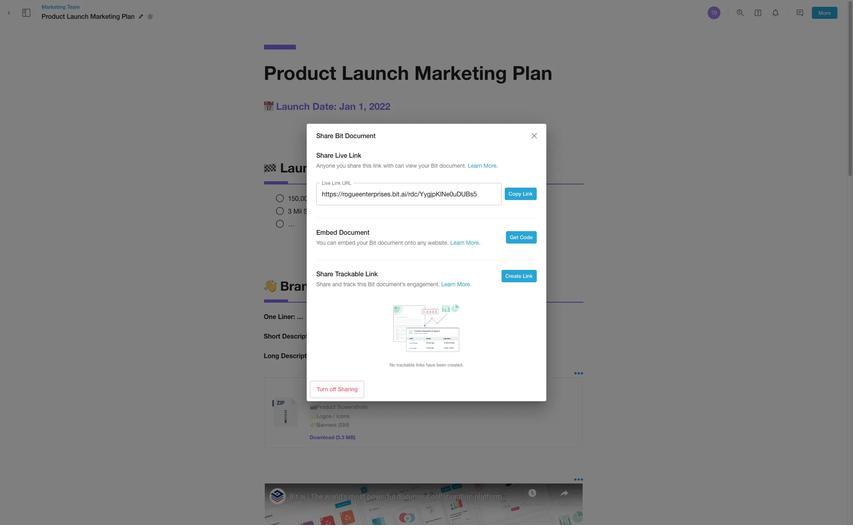 Task type: vqa. For each thing, say whether or not it's contained in the screenshot.
Group at the top of the page
no



Task type: locate. For each thing, give the bounding box(es) containing it.
0 vertical spatial this
[[363, 163, 372, 169]]

this left link
[[363, 163, 372, 169]]

link
[[349, 152, 362, 159], [523, 191, 533, 197], [366, 270, 378, 278], [523, 273, 533, 279]]

link inside create link button
[[523, 273, 533, 279]]

0 vertical spatial plan
[[122, 12, 135, 20]]

liner:
[[278, 313, 295, 321]]

short
[[264, 333, 281, 340]]

impressions
[[343, 208, 377, 215]]

📷product
[[310, 404, 336, 411]]

link inside "copy link" button
[[523, 191, 533, 197]]

1 vertical spatial plan
[[513, 61, 553, 84]]

… up bit-
[[320, 352, 326, 360]]

2 vertical spatial more.
[[458, 282, 472, 288]]

social
[[304, 208, 321, 215]]

👋
[[264, 279, 277, 294]]

learn right engagement.
[[442, 282, 456, 288]]

0 vertical spatial description:
[[282, 333, 319, 340]]

0 horizontal spatial marketing
[[42, 4, 66, 10]]

marketing
[[42, 4, 66, 10], [90, 12, 120, 20], [415, 61, 508, 84]]

learn more. link right document.
[[468, 163, 499, 169]]

learn more. link for document
[[451, 240, 481, 246]]

1 vertical spatial marketing
[[90, 12, 120, 20]]

sharing
[[338, 386, 358, 393]]

learn right 'website.'
[[451, 240, 465, 246]]

learn more. link
[[468, 163, 499, 169], [451, 240, 481, 246], [442, 282, 472, 288]]

can inside 'share live link anyone you share this link with can view your bit document. learn more.'
[[395, 163, 405, 169]]

this right the track
[[358, 282, 367, 288]]

this for live
[[363, 163, 372, 169]]

your inside embed document you can embed your bit document onto any website. learn more.
[[357, 240, 368, 246]]

2 share from the top
[[317, 152, 334, 159]]

learn more. link right engagement.
[[442, 282, 472, 288]]

1 vertical spatial product launch marketing plan
[[264, 61, 553, 84]]

0 vertical spatial product launch marketing plan
[[42, 12, 135, 20]]

download (3.3 mb) link
[[310, 435, 356, 441]]

product launch marketing plan
[[42, 12, 135, 20], [264, 61, 553, 84]]

this inside 'share live link anyone you share this link with can view your bit document. learn more.'
[[363, 163, 372, 169]]

learn
[[468, 163, 483, 169], [451, 240, 465, 246], [442, 282, 456, 288]]

link right copy
[[523, 191, 533, 197]]

onto
[[405, 240, 416, 246]]

bit inside embed document you can embed your bit document onto any website. learn more.
[[370, 240, 377, 246]]

0 horizontal spatial /
[[333, 413, 335, 420]]

copy link
[[509, 191, 533, 197]]

0 horizontal spatial can
[[328, 240, 337, 246]]

1 vertical spatial /
[[333, 413, 335, 420]]

3 share from the top
[[317, 270, 334, 278]]

get code
[[510, 234, 533, 241]]

0 vertical spatial your
[[419, 163, 430, 169]]

share
[[348, 163, 361, 169]]

plan
[[122, 12, 135, 20], [513, 61, 553, 84]]

more.
[[484, 163, 499, 169], [467, 240, 481, 246], [458, 282, 472, 288]]

document up embed
[[339, 229, 370, 236]]

create
[[506, 273, 522, 279]]

your inside 'share live link anyone you share this link with can view your bit document. learn more.'
[[419, 163, 430, 169]]

mb)
[[346, 435, 356, 441]]

long description: …
[[264, 352, 326, 360]]

product
[[42, 12, 65, 20], [264, 61, 337, 84]]

0 vertical spatial can
[[395, 163, 405, 169]]

your right view
[[419, 163, 430, 169]]

share for share bit document
[[317, 132, 334, 140]]

bit-
[[310, 384, 320, 391]]

this
[[363, 163, 372, 169], [358, 282, 367, 288]]

document inside embed document you can embed your bit document onto any website. learn more.
[[339, 229, 370, 236]]

1 vertical spatial can
[[328, 240, 337, 246]]

document's
[[377, 282, 406, 288]]

bit left document
[[370, 240, 377, 246]]

1 horizontal spatial product launch marketing plan
[[264, 61, 553, 84]]

⭐️logos
[[310, 413, 332, 420]]

share inside 'share live link anyone you share this link with can view your bit document. learn more.'
[[317, 152, 334, 159]]

1 vertical spatial your
[[357, 240, 368, 246]]

… up long description: …
[[321, 333, 328, 340]]

tb
[[712, 10, 718, 16]]

… for short description: …
[[321, 333, 328, 340]]

you
[[337, 163, 346, 169]]

download (3.3 mb)
[[310, 435, 356, 441]]

1 vertical spatial learn more. link
[[451, 240, 481, 246]]

share live link anyone you share this link with can view your bit document. learn more.
[[317, 152, 499, 169]]

link right create
[[523, 273, 533, 279]]

media
[[323, 208, 341, 215]]

your
[[419, 163, 430, 169], [357, 240, 368, 246]]

… for one liner: …
[[297, 313, 304, 321]]

learn more. link right 'website.'
[[451, 240, 481, 246]]

0 horizontal spatial product
[[42, 12, 65, 20]]

share
[[317, 132, 334, 140], [317, 152, 334, 159], [317, 270, 334, 278], [317, 282, 331, 288]]

/ down trackable
[[339, 279, 344, 294]]

0 vertical spatial learn
[[468, 163, 483, 169]]

message
[[348, 279, 403, 294]]

bit left document.
[[432, 163, 438, 169]]

link up share on the top of the page
[[349, 152, 362, 159]]

2 vertical spatial learn more. link
[[442, 282, 472, 288]]

description: up long description: …
[[282, 333, 319, 340]]

(3.3
[[336, 435, 345, 441]]

… right liner:
[[297, 313, 304, 321]]

1 vertical spatial description:
[[281, 352, 318, 360]]

learn inside embed document you can embed your bit document onto any website. learn more.
[[451, 240, 465, 246]]

can right 'you'
[[328, 240, 337, 246]]

0 vertical spatial product
[[42, 12, 65, 20]]

/ left the "icons"
[[333, 413, 335, 420]]

favorite image
[[146, 12, 155, 21]]

long
[[264, 352, 279, 360]]

description:
[[282, 333, 319, 340], [281, 352, 318, 360]]

1 share from the top
[[317, 132, 334, 140]]

1 vertical spatial document
[[339, 229, 370, 236]]

bit left document's
[[368, 282, 375, 288]]

learn right document.
[[468, 163, 483, 169]]

your right embed
[[357, 240, 368, 246]]

share down date:
[[317, 132, 334, 140]]

👉banners
[[310, 422, 337, 429]]

document
[[345, 132, 376, 140], [339, 229, 370, 236]]

share up 👋 branding / message
[[317, 270, 334, 278]]

share up anyone
[[317, 152, 334, 159]]

can
[[395, 163, 405, 169], [328, 240, 337, 246]]

description: for long
[[281, 352, 318, 360]]

2 vertical spatial learn
[[442, 282, 456, 288]]

trackable
[[335, 270, 364, 278]]

2 vertical spatial marketing
[[415, 61, 508, 84]]

1 vertical spatial product
[[264, 61, 337, 84]]

this for trackable
[[358, 282, 367, 288]]

track
[[344, 282, 356, 288]]

this inside the share trackable link share and track this bit document's engagement. learn more.
[[358, 282, 367, 288]]

learn inside 'share live link anyone you share this link with can view your bit document. learn more.'
[[468, 163, 483, 169]]

launch down the team
[[67, 12, 89, 20]]

can right with
[[395, 163, 405, 169]]

description: down 'short description: …' on the left bottom of page
[[281, 352, 318, 360]]

2 horizontal spatial marketing
[[415, 61, 508, 84]]

1 horizontal spatial product
[[264, 61, 337, 84]]

1,
[[359, 101, 367, 112]]

0 vertical spatial document
[[345, 132, 376, 140]]

link inside 'share live link anyone you share this link with can view your bit document. learn more.'
[[349, 152, 362, 159]]

0 horizontal spatial your
[[357, 240, 368, 246]]

launch up 150,000
[[280, 160, 325, 175]]

share left and
[[317, 282, 331, 288]]

0 vertical spatial more.
[[484, 163, 499, 169]]

create link button
[[502, 270, 537, 283]]

view
[[406, 163, 417, 169]]

link up the message
[[366, 270, 378, 278]]

created.
[[448, 363, 464, 368]]

1 vertical spatial more.
[[467, 240, 481, 246]]

anyone
[[317, 163, 336, 169]]

1 vertical spatial this
[[358, 282, 367, 288]]

more. inside the share trackable link share and track this bit document's engagement. learn more.
[[458, 282, 472, 288]]

launch
[[67, 12, 89, 20], [342, 61, 409, 84], [276, 101, 310, 112], [280, 160, 325, 175]]

turn
[[317, 386, 328, 393]]

more. inside 'share live link anyone you share this link with can view your bit document. learn more.'
[[484, 163, 499, 169]]

one
[[264, 313, 277, 321]]

/
[[339, 279, 344, 294], [333, 413, 335, 420]]

…
[[288, 221, 295, 228], [297, 313, 304, 321], [321, 333, 328, 340], [320, 352, 326, 360]]

dialog
[[307, 124, 547, 402]]

been
[[437, 363, 447, 368]]

off
[[330, 386, 337, 393]]

1 vertical spatial learn
[[451, 240, 465, 246]]

document up live
[[345, 132, 376, 140]]

1 horizontal spatial /
[[339, 279, 344, 294]]

date:
[[313, 101, 337, 112]]

None text field
[[317, 183, 502, 205]]

screenshots.zip
[[320, 384, 366, 391]]

1 horizontal spatial your
[[419, 163, 430, 169]]

marketing team
[[42, 4, 80, 10]]

3 mil social media impressions
[[288, 208, 377, 215]]

1 horizontal spatial can
[[395, 163, 405, 169]]

none text field inside dialog
[[317, 183, 502, 205]]

bit up live
[[335, 132, 344, 140]]

… for long description: …
[[320, 352, 326, 360]]



Task type: describe. For each thing, give the bounding box(es) containing it.
and
[[333, 282, 342, 288]]

website.
[[428, 240, 449, 246]]

0 vertical spatial learn more. link
[[468, 163, 499, 169]]

engagement.
[[407, 282, 440, 288]]

bit inside the share trackable link share and track this bit document's engagement. learn more.
[[368, 282, 375, 288]]

have
[[426, 363, 436, 368]]

3
[[288, 208, 292, 215]]

document
[[378, 240, 403, 246]]

4 share from the top
[[317, 282, 331, 288]]

0 horizontal spatial plan
[[122, 12, 135, 20]]

more. inside embed document you can embed your bit document onto any website. learn more.
[[467, 240, 481, 246]]

can inside embed document you can embed your bit document onto any website. learn more.
[[328, 240, 337, 246]]

dialog containing share bit document
[[307, 124, 547, 402]]

live
[[335, 152, 348, 159]]

📅 launch date: jan 1, 2022
[[264, 101, 391, 112]]

this
[[310, 395, 320, 402]]

launch right 📅
[[276, 101, 310, 112]]

thousand
[[313, 195, 342, 202]]

more button
[[813, 7, 838, 19]]

link
[[373, 163, 382, 169]]

embed
[[317, 229, 338, 236]]

file
[[322, 395, 329, 402]]

no trackable links have been created.
[[390, 363, 464, 368]]

bit inside 'share live link anyone you share this link with can view your bit document. learn more.'
[[432, 163, 438, 169]]

team
[[67, 4, 80, 10]]

1 horizontal spatial marketing
[[90, 12, 120, 20]]

🏁
[[264, 160, 277, 175]]

… down 3
[[288, 221, 295, 228]]

(sm)
[[338, 422, 350, 429]]

no
[[390, 363, 396, 368]]

icons
[[337, 413, 350, 420]]

download
[[310, 435, 335, 441]]

goals
[[329, 160, 364, 175]]

learn more. link for trackable
[[442, 282, 472, 288]]

150,000 thousand downloads
[[288, 195, 375, 202]]

bit-screenshots.zip
[[310, 384, 366, 391]]

tb button
[[707, 5, 722, 20]]

jan
[[340, 101, 356, 112]]

contains:
[[330, 395, 352, 402]]

links
[[416, 363, 425, 368]]

copy link button
[[505, 188, 537, 200]]

this file contains: 📷product screenshots ⭐️logos / icons 👉banners (sm)
[[310, 395, 368, 429]]

any
[[418, 240, 427, 246]]

🏁 launch goals
[[264, 160, 364, 175]]

document.
[[440, 163, 467, 169]]

📅
[[264, 101, 274, 112]]

150,000
[[288, 195, 311, 202]]

share for share trackable link share and track this bit document's engagement. learn more.
[[317, 270, 334, 278]]

code
[[520, 234, 533, 241]]

embed document you can embed your bit document onto any website. learn more.
[[317, 229, 481, 246]]

one liner: …
[[264, 313, 304, 321]]

link inside the share trackable link share and track this bit document's engagement. learn more.
[[366, 270, 378, 278]]

2022
[[369, 101, 391, 112]]

copy
[[509, 191, 522, 197]]

get code button
[[506, 232, 537, 244]]

create link
[[506, 273, 533, 279]]

0 vertical spatial /
[[339, 279, 344, 294]]

0 vertical spatial marketing
[[42, 4, 66, 10]]

/ inside this file contains: 📷product screenshots ⭐️logos / icons 👉banners (sm)
[[333, 413, 335, 420]]

trackable
[[397, 363, 415, 368]]

turn off sharing button
[[310, 381, 365, 398]]

share for share live link anyone you share this link with can view your bit document. learn more.
[[317, 152, 334, 159]]

👋 branding / message
[[264, 279, 403, 294]]

1 horizontal spatial plan
[[513, 61, 553, 84]]

mil
[[294, 208, 302, 215]]

marketing team link
[[42, 3, 156, 10]]

short description: …
[[264, 333, 328, 340]]

branding
[[280, 279, 336, 294]]

you
[[317, 240, 326, 246]]

learn inside the share trackable link share and track this bit document's engagement. learn more.
[[442, 282, 456, 288]]

launch up 2022
[[342, 61, 409, 84]]

description: for short
[[282, 333, 319, 340]]

share trackable link share and track this bit document's engagement. learn more.
[[317, 270, 472, 288]]

turn off sharing
[[317, 386, 358, 393]]

more
[[819, 9, 832, 16]]

0 horizontal spatial product launch marketing plan
[[42, 12, 135, 20]]

downloads
[[343, 195, 375, 202]]

with
[[384, 163, 394, 169]]

screenshots
[[338, 404, 368, 411]]

embed
[[338, 240, 356, 246]]

share bit document
[[317, 132, 376, 140]]

get
[[510, 234, 519, 241]]



